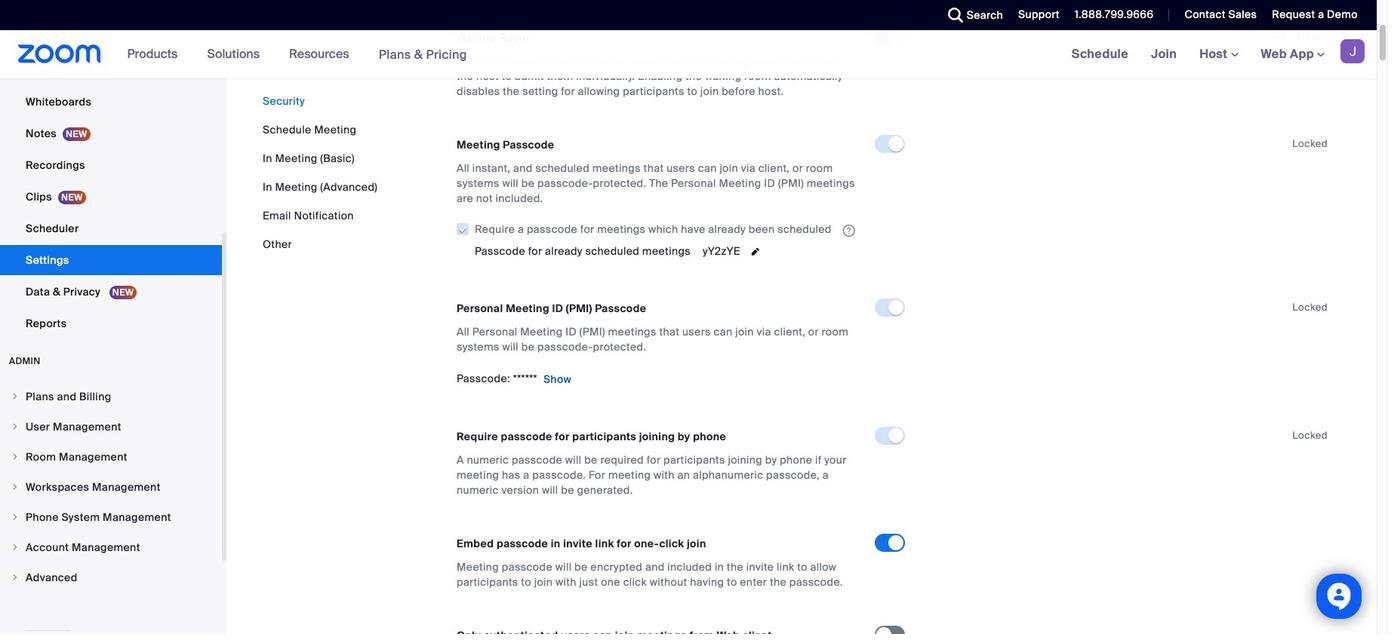 Task type: vqa. For each thing, say whether or not it's contained in the screenshot.
left PARTICIPANT
no



Task type: describe. For each thing, give the bounding box(es) containing it.
security link
[[263, 94, 305, 108]]

meeting up (basic)
[[314, 123, 357, 137]]

0 vertical spatial numeric
[[467, 454, 509, 467]]

scheduler
[[26, 222, 79, 236]]

users inside all personal meeting id (pmi) meetings that users can join via client, or room systems will be passcode-protected.
[[682, 325, 711, 339]]

in for in meeting (advanced)
[[263, 180, 272, 194]]

plans for plans & pricing
[[379, 46, 411, 62]]

require passcode for participants joining by phone
[[457, 430, 726, 444]]

be left generated.
[[561, 484, 574, 498]]

personal menu menu
[[0, 0, 222, 340]]

meetings inside all personal meeting id (pmi) meetings that users can join via client, or room systems will be passcode-protected.
[[608, 325, 656, 339]]

will right version
[[542, 484, 558, 498]]

admin
[[9, 356, 41, 368]]

meeting down schedule meeting
[[275, 152, 317, 165]]

email notification link
[[263, 209, 354, 223]]

user
[[26, 420, 50, 434]]

web app
[[1261, 46, 1314, 62]]

management for room management
[[59, 451, 127, 464]]

join inside meeting passcode will be encrypted and included in the invite link to allow participants to join with just one click without having to enter the passcode.
[[534, 576, 553, 590]]

invite inside meeting passcode will be encrypted and included in the invite link to allow participants to join with just one click without having to enter the passcode.
[[746, 561, 774, 575]]

banner containing products
[[0, 30, 1377, 79]]

passcode:
[[457, 372, 510, 386]]

a right has
[[523, 469, 530, 482]]

has
[[502, 469, 521, 482]]

in meeting (basic)
[[263, 152, 355, 165]]

to left before
[[687, 85, 698, 98]]

to right host
[[502, 70, 512, 83]]

schedule link
[[1060, 30, 1140, 79]]

meeting inside all personal meeting id (pmi) meetings that users can join via client, or room systems will be passcode-protected.
[[520, 325, 563, 339]]

the down 'when'
[[457, 70, 473, 83]]

included
[[668, 561, 712, 575]]

a inside application
[[518, 223, 524, 237]]

0 horizontal spatial invite
[[563, 538, 593, 551]]

passcode inside a numeric passcode will be required for participants joining by phone if your meeting has a passcode. for meeting with an alphanumeric passcode, a numeric version will be generated.
[[512, 454, 562, 467]]

1 vertical spatial id
[[552, 302, 563, 316]]

join inside all personal meeting id (pmi) meetings that users can join via client, or room systems will be passcode-protected.
[[735, 325, 754, 339]]

products button
[[127, 30, 184, 79]]

0 horizontal spatial joining
[[639, 430, 675, 444]]

room management menu item
[[0, 443, 222, 472]]

workspaces management
[[26, 481, 161, 494]]

client, inside all instant, and scheduled meetings that users can join via client, or room systems will be passcode-protected. the personal meeting id (pmi) meetings are not included.
[[758, 162, 790, 175]]

email notification
[[263, 209, 354, 223]]

account management menu item
[[0, 534, 222, 562]]

0 vertical spatial link
[[595, 538, 614, 551]]

for inside 'when participants join a meeting, place them in a waiting room and require the host to admit them individually. enabling the waiting room automatically disables the setting for allowing participants to join before host.'
[[561, 85, 575, 98]]

(basic)
[[320, 152, 355, 165]]

for left the one-
[[617, 538, 632, 551]]

will inside all instant, and scheduled meetings that users can join via client, or room systems will be passcode-protected. the personal meeting id (pmi) meetings are not included.
[[502, 177, 519, 191]]

management for account management
[[72, 541, 140, 555]]

1 vertical spatial (pmi)
[[566, 302, 592, 316]]

a right place
[[705, 55, 711, 68]]

a left demo
[[1318, 8, 1324, 21]]

require a passcode for meetings which have already been scheduled application
[[456, 218, 875, 240]]

systems inside all instant, and scheduled meetings that users can join via client, or room systems will be passcode-protected. the personal meeting id (pmi) meetings are not included.
[[457, 177, 499, 191]]

other link
[[263, 238, 292, 251]]

just
[[579, 576, 598, 590]]

contact
[[1185, 8, 1226, 21]]

meeting up email notification
[[275, 180, 317, 194]]

personal inside all personal meeting id (pmi) meetings that users can join via client, or room systems will be passcode-protected.
[[472, 325, 518, 339]]

0 vertical spatial phone
[[693, 430, 726, 444]]

& for privacy
[[53, 285, 60, 299]]

in meeting (advanced) link
[[263, 180, 378, 194]]

for
[[589, 469, 606, 482]]

1 vertical spatial them
[[547, 70, 573, 83]]

will down require passcode for participants joining by phone
[[565, 454, 582, 467]]

instant,
[[472, 162, 511, 175]]

right image for workspaces
[[11, 483, 20, 492]]

recordings link
[[0, 150, 222, 180]]

privacy
[[63, 285, 100, 299]]

1.888.799.9666 button up schedule link at the top right
[[1075, 8, 1154, 21]]

which
[[648, 223, 678, 237]]

join
[[1151, 46, 1177, 62]]

admit
[[515, 70, 544, 83]]

users inside all instant, and scheduled meetings that users can join via client, or room systems will be passcode-protected. the personal meeting id (pmi) meetings are not included.
[[667, 162, 695, 175]]

account management
[[26, 541, 140, 555]]

user management menu item
[[0, 413, 222, 442]]

for inside application
[[580, 223, 594, 237]]

to left just
[[521, 576, 531, 590]]

phone inside a numeric passcode will be required for participants joining by phone if your meeting has a passcode. for meeting with an alphanumeric passcode, a numeric version will be generated.
[[780, 454, 812, 467]]

individually.
[[576, 70, 635, 83]]

profile picture image
[[1341, 39, 1365, 63]]

zoom logo image
[[18, 45, 101, 63]]

management for user management
[[53, 420, 121, 434]]

id inside all personal meeting id (pmi) meetings that users can join via client, or room systems will be passcode-protected.
[[566, 325, 577, 339]]

in for enabling
[[693, 55, 702, 68]]

passcode,
[[766, 469, 820, 482]]

request
[[1272, 8, 1315, 21]]

when participants join a meeting, place them in a waiting room and require the host to admit them individually. enabling the waiting room automatically disables the setting for allowing participants to join before host.
[[457, 55, 843, 98]]

are
[[457, 192, 473, 206]]

all for all personal meeting id (pmi) meetings that users can join via client, or room systems will be passcode-protected.
[[457, 325, 470, 339]]

0 vertical spatial by
[[678, 430, 690, 444]]

side navigation navigation
[[0, 0, 226, 635]]

advanced menu item
[[0, 564, 222, 593]]

security
[[263, 94, 305, 108]]

require a passcode for meetings which have already been scheduled
[[475, 223, 832, 237]]

systems inside all personal meeting id (pmi) meetings that users can join via client, or room systems will be passcode-protected.
[[457, 341, 499, 354]]

demo
[[1327, 8, 1358, 21]]

not
[[476, 192, 493, 206]]

(pmi) inside all personal meeting id (pmi) meetings that users can join via client, or room systems will be passcode-protected.
[[580, 325, 605, 339]]

reports
[[26, 317, 67, 331]]

plans & pricing
[[379, 46, 467, 62]]

passcode for in
[[497, 538, 548, 551]]

via inside all personal meeting id (pmi) meetings that users can join via client, or room systems will be passcode-protected.
[[757, 325, 771, 339]]

2 vertical spatial passcode
[[595, 302, 646, 316]]

place
[[632, 55, 660, 68]]

generated.
[[577, 484, 633, 498]]

reset
[[1298, 30, 1328, 43]]

resources button
[[289, 30, 356, 79]]

right image for user
[[11, 423, 20, 432]]

join inside all instant, and scheduled meetings that users can join via client, or room systems will be passcode-protected. the personal meeting id (pmi) meetings are not included.
[[720, 162, 738, 175]]

in meeting (advanced)
[[263, 180, 378, 194]]

participants up the required
[[572, 430, 636, 444]]

meetings for passcode for already scheduled meetings
[[642, 245, 691, 258]]

notes link
[[0, 119, 222, 149]]

or inside all personal meeting id (pmi) meetings that users can join via client, or room systems will be passcode-protected.
[[808, 325, 819, 339]]

plans and billing
[[26, 390, 111, 404]]

1.888.799.9666 button up join
[[1063, 0, 1158, 30]]

1 vertical spatial in
[[551, 538, 561, 551]]

personal inside all instant, and scheduled meetings that users can join via client, or room systems will be passcode-protected. the personal meeting id (pmi) meetings are not included.
[[671, 177, 716, 191]]

billing
[[79, 390, 111, 404]]

passcode for already scheduled meetings
[[475, 245, 691, 258]]

a numeric passcode will be required for participants joining by phone if your meeting has a passcode. for meeting with an alphanumeric passcode, a numeric version will be generated.
[[457, 454, 847, 498]]

product information navigation
[[116, 30, 479, 79]]

show button
[[543, 373, 572, 387]]

recordings
[[26, 159, 85, 172]]

for down included.
[[528, 245, 542, 258]]

alphanumeric
[[693, 469, 763, 482]]

room management
[[26, 451, 127, 464]]

schedule for schedule meeting
[[263, 123, 311, 137]]

disables
[[457, 85, 500, 98]]

meeting,
[[584, 55, 629, 68]]

meeting passcode will be encrypted and included in the invite link to allow participants to join with just one click without having to enter the passcode.
[[457, 561, 843, 590]]

the down admit
[[503, 85, 520, 98]]

a
[[457, 454, 464, 467]]

(advanced)
[[320, 180, 378, 194]]

settings
[[26, 254, 69, 267]]

one
[[601, 576, 620, 590]]

personal devices link
[[0, 55, 222, 85]]

that inside all instant, and scheduled meetings that users can join via client, or room systems will be passcode-protected. the personal meeting id (pmi) meetings are not included.
[[644, 162, 664, 175]]

1.888.799.9666
[[1075, 8, 1154, 21]]

passcode. inside a numeric passcode will be required for participants joining by phone if your meeting has a passcode. for meeting with an alphanumeric passcode, a numeric version will be generated.
[[532, 469, 586, 482]]

id inside all instant, and scheduled meetings that users can join via client, or room systems will be passcode-protected. the personal meeting id (pmi) meetings are not included.
[[764, 177, 775, 191]]

when
[[457, 55, 486, 68]]

sales
[[1229, 8, 1257, 21]]

if
[[815, 454, 822, 467]]

enabling
[[638, 70, 683, 83]]

participants up admit
[[489, 55, 551, 68]]

enter
[[740, 576, 767, 590]]

data & privacy
[[26, 285, 103, 299]]

the up 'enter'
[[727, 561, 744, 575]]

host
[[476, 70, 499, 83]]

all for all instant, and scheduled meetings that users can join via client, or room systems will be passcode-protected. the personal meeting id (pmi) meetings are not included.
[[457, 162, 470, 175]]

pricing
[[426, 46, 467, 62]]

0 vertical spatial waiting
[[714, 55, 750, 68]]

scheduled inside application
[[778, 223, 832, 237]]

and inside all instant, and scheduled meetings that users can join via client, or room systems will be passcode-protected. the personal meeting id (pmi) meetings are not included.
[[513, 162, 533, 175]]

account
[[26, 541, 69, 555]]

and inside meeting passcode will be encrypted and included in the invite link to allow participants to join with just one click without having to enter the passcode.
[[645, 561, 665, 575]]

meetings for all instant, and scheduled meetings that users can join via client, or room systems will be passcode-protected. the personal meeting id (pmi) meetings are not included.
[[592, 162, 641, 175]]

right image for phone
[[11, 513, 20, 522]]

phone system management
[[26, 511, 171, 525]]

plans and billing menu item
[[0, 383, 222, 411]]

(pmi) inside all instant, and scheduled meetings that users can join via client, or room systems will be passcode-protected. the personal meeting id (pmi) meetings are not included.
[[778, 177, 804, 191]]

resources
[[289, 46, 349, 62]]

join link
[[1140, 30, 1188, 79]]

allowing
[[578, 85, 620, 98]]

participants inside a numeric passcode will be required for participants joining by phone if your meeting has a passcode. for meeting with an alphanumeric passcode, a numeric version will be generated.
[[664, 454, 725, 467]]

management down workspaces management 'menu item'
[[103, 511, 171, 525]]

participants down the enabling on the left top of the page
[[623, 85, 685, 98]]

clips
[[26, 190, 52, 204]]



Task type: locate. For each thing, give the bounding box(es) containing it.
meeting
[[457, 469, 499, 482], [608, 469, 651, 482]]

scheduled down "require a passcode for meetings which have already been scheduled"
[[585, 245, 639, 258]]

0 horizontal spatial room
[[26, 451, 56, 464]]

without
[[650, 576, 687, 590]]

click down encrypted
[[623, 576, 647, 590]]

2 vertical spatial right image
[[11, 544, 20, 553]]

id up been
[[764, 177, 775, 191]]

require for require passcode for participants joining by phone
[[457, 430, 498, 444]]

click
[[659, 538, 684, 551], [623, 576, 647, 590]]

1 horizontal spatial schedule
[[1072, 46, 1129, 62]]

already up personal meeting id (pmi) passcode
[[545, 245, 583, 258]]

0 vertical spatial locked
[[1293, 138, 1328, 151]]

host button
[[1200, 46, 1238, 62]]

embed passcode in invite link for one-click join
[[457, 538, 706, 551]]

participants inside meeting passcode will be encrypted and included in the invite link to allow participants to join with just one click without having to enter the passcode.
[[457, 576, 518, 590]]

meeting up instant,
[[457, 138, 500, 152]]

passcode- up show button on the bottom left of page
[[537, 341, 593, 354]]

all left instant,
[[457, 162, 470, 175]]

& inside product information navigation
[[414, 46, 423, 62]]

id down personal meeting id (pmi) passcode
[[566, 325, 577, 339]]

& inside personal menu menu
[[53, 285, 60, 299]]

1 vertical spatial locked
[[1293, 301, 1328, 314]]

whiteboards
[[26, 95, 91, 109]]

passcode- inside all personal meeting id (pmi) meetings that users can join via client, or room systems will be passcode-protected.
[[537, 341, 593, 354]]

0 vertical spatial &
[[414, 46, 423, 62]]

by inside a numeric passcode will be required for participants joining by phone if your meeting has a passcode. for meeting with an alphanumeric passcode, a numeric version will be generated.
[[765, 454, 777, 467]]

phone system management menu item
[[0, 504, 222, 532]]

0 vertical spatial passcode.
[[532, 469, 586, 482]]

click inside meeting passcode will be encrypted and included in the invite link to allow participants to join with just one click without having to enter the passcode.
[[623, 576, 647, 590]]

the
[[457, 70, 473, 83], [685, 70, 702, 83], [503, 85, 520, 98], [727, 561, 744, 575], [770, 576, 787, 590]]

1 vertical spatial client,
[[774, 325, 805, 339]]

plans up user at the bottom left
[[26, 390, 54, 404]]

scheduled for passcode for already scheduled meetings
[[585, 245, 639, 258]]

1 vertical spatial by
[[765, 454, 777, 467]]

0 vertical spatial scheduled
[[536, 162, 590, 175]]

1 vertical spatial click
[[623, 576, 647, 590]]

2 protected. from the top
[[593, 341, 646, 354]]

1 vertical spatial schedule
[[263, 123, 311, 137]]

meetings inside application
[[597, 223, 646, 237]]

0 vertical spatial client,
[[758, 162, 790, 175]]

0 vertical spatial schedule
[[1072, 46, 1129, 62]]

will up included.
[[502, 177, 519, 191]]

personal inside personal devices link
[[26, 63, 71, 77]]

1 horizontal spatial meeting
[[608, 469, 651, 482]]

2 locked from the top
[[1293, 301, 1328, 314]]

2 all from the top
[[457, 325, 470, 339]]

right image for account management
[[11, 544, 20, 553]]

1 vertical spatial scheduled
[[778, 223, 832, 237]]

room inside "menu item"
[[26, 451, 56, 464]]

passcode. down allow
[[789, 576, 843, 590]]

0 horizontal spatial meeting
[[457, 469, 499, 482]]

support
[[1018, 8, 1060, 21]]

require down not
[[475, 223, 515, 237]]

show
[[543, 373, 572, 387]]

been
[[749, 223, 775, 237]]

be inside all personal meeting id (pmi) meetings that users can join via client, or room systems will be passcode-protected.
[[521, 341, 535, 354]]

meeting up been
[[719, 177, 761, 191]]

2 vertical spatial locked
[[1293, 430, 1328, 442]]

client, inside all personal meeting id (pmi) meetings that users can join via client, or room systems will be passcode-protected.
[[774, 325, 805, 339]]

1 vertical spatial joining
[[728, 454, 762, 467]]

room inside all instant, and scheduled meetings that users can join via client, or room systems will be passcode-protected. the personal meeting id (pmi) meetings are not included.
[[806, 162, 833, 175]]

require up a
[[457, 430, 498, 444]]

products
[[127, 46, 178, 62]]

waiting
[[457, 31, 496, 45]]

1 vertical spatial link
[[777, 561, 795, 575]]

1 horizontal spatial passcode.
[[789, 576, 843, 590]]

other
[[263, 238, 292, 251]]

participants down embed
[[457, 576, 518, 590]]

right image inside account management 'menu item'
[[11, 544, 20, 553]]

1 horizontal spatial joining
[[728, 454, 762, 467]]

be up included.
[[521, 177, 535, 191]]

right image left room management
[[11, 453, 20, 462]]

passcode: ****** show
[[457, 372, 572, 387]]

0 vertical spatial require
[[475, 223, 515, 237]]

passcode inside meeting passcode will be encrypted and included in the invite link to allow participants to join with just one click without having to enter the passcode.
[[502, 561, 553, 575]]

schedule meeting link
[[263, 123, 357, 137]]

invite
[[563, 538, 593, 551], [746, 561, 774, 575]]

1 vertical spatial protected.
[[593, 341, 646, 354]]

2 vertical spatial (pmi)
[[580, 325, 605, 339]]

for inside a numeric passcode will be required for participants joining by phone if your meeting has a passcode. for meeting with an alphanumeric passcode, a numeric version will be generated.
[[647, 454, 661, 467]]

right image inside user management menu item
[[11, 423, 20, 432]]

management for workspaces management
[[92, 481, 161, 494]]

meeting down the required
[[608, 469, 651, 482]]

right image inside plans and billing menu item
[[11, 393, 20, 402]]

0 horizontal spatial schedule
[[263, 123, 311, 137]]

a left meeting,
[[575, 55, 581, 68]]

& right data in the left of the page
[[53, 285, 60, 299]]

right image inside phone system management menu item
[[11, 513, 20, 522]]

3 locked from the top
[[1293, 430, 1328, 442]]

in for in meeting (basic)
[[263, 152, 272, 165]]

in for click
[[715, 561, 724, 575]]

the
[[649, 177, 668, 191]]

meeting inside all instant, and scheduled meetings that users can join via client, or room systems will be passcode-protected. the personal meeting id (pmi) meetings are not included.
[[719, 177, 761, 191]]

management inside 'menu item'
[[92, 481, 161, 494]]

personal meeting id (pmi) passcode
[[457, 302, 646, 316]]

for
[[561, 85, 575, 98], [580, 223, 594, 237], [528, 245, 542, 258], [555, 430, 570, 444], [647, 454, 661, 467], [617, 538, 632, 551]]

0 vertical spatial (pmi)
[[778, 177, 804, 191]]

1 vertical spatial with
[[556, 576, 577, 590]]

require inside application
[[475, 223, 515, 237]]

join
[[553, 55, 572, 68], [700, 85, 719, 98], [720, 162, 738, 175], [735, 325, 754, 339], [687, 538, 706, 551], [534, 576, 553, 590]]

them up the enabling on the left top of the page
[[663, 55, 690, 68]]

1 horizontal spatial them
[[663, 55, 690, 68]]

can inside all instant, and scheduled meetings that users can join via client, or room systems will be passcode-protected. the personal meeting id (pmi) meetings are not included.
[[698, 162, 717, 175]]

1 vertical spatial waiting
[[705, 70, 742, 83]]

0 vertical spatial id
[[764, 177, 775, 191]]

passcode
[[527, 223, 578, 237], [501, 430, 552, 444], [512, 454, 562, 467], [497, 538, 548, 551], [502, 561, 553, 575]]

personal devices
[[26, 63, 116, 77]]

0 vertical spatial plans
[[379, 46, 411, 62]]

2 right image from the top
[[11, 453, 20, 462]]

app
[[1290, 46, 1314, 62]]

locked for a
[[1293, 430, 1328, 442]]

1 vertical spatial all
[[457, 325, 470, 339]]

meetings for require a passcode for meetings which have already been scheduled
[[597, 223, 646, 237]]

1 vertical spatial invite
[[746, 561, 774, 575]]

0 vertical spatial all
[[457, 162, 470, 175]]

0 horizontal spatial already
[[545, 245, 583, 258]]

for right the required
[[647, 454, 661, 467]]

one-
[[634, 538, 659, 551]]

all inside all personal meeting id (pmi) meetings that users can join via client, or room systems will be passcode-protected.
[[457, 325, 470, 339]]

1 in from the top
[[263, 152, 272, 165]]

scheduled right been
[[778, 223, 832, 237]]

data & privacy link
[[0, 277, 222, 307]]

participants up an
[[664, 454, 725, 467]]

and inside 'when participants join a meeting, place them in a waiting room and require the host to admit them individually. enabling the waiting room automatically disables the setting for allowing participants to join before host.'
[[783, 55, 802, 68]]

systems up passcode:
[[457, 341, 499, 354]]

can inside all personal meeting id (pmi) meetings that users can join via client, or room systems will be passcode-protected.
[[714, 325, 733, 339]]

1 vertical spatial passcode
[[475, 245, 525, 258]]

0 horizontal spatial via
[[741, 162, 756, 175]]

meeting down personal meeting id (pmi) passcode
[[520, 325, 563, 339]]

required
[[600, 454, 644, 467]]

0 vertical spatial invite
[[563, 538, 593, 551]]

your
[[825, 454, 847, 467]]

invite up 'enter'
[[746, 561, 774, 575]]

scheduled for all instant, and scheduled meetings that users can join via client, or room systems will be passcode-protected. the personal meeting id (pmi) meetings are not included.
[[536, 162, 590, 175]]

1 horizontal spatial phone
[[780, 454, 812, 467]]

passcode for for
[[501, 430, 552, 444]]

1 horizontal spatial id
[[566, 325, 577, 339]]

room down user at the bottom left
[[26, 451, 56, 464]]

1 vertical spatial numeric
[[457, 484, 499, 498]]

0 vertical spatial joining
[[639, 430, 675, 444]]

0 vertical spatial or
[[793, 162, 803, 175]]

1 horizontal spatial or
[[808, 325, 819, 339]]

admin menu menu
[[0, 383, 222, 594]]

by up an
[[678, 430, 690, 444]]

2 horizontal spatial id
[[764, 177, 775, 191]]

meeting down embed
[[457, 561, 499, 575]]

schedule inside meetings navigation
[[1072, 46, 1129, 62]]

1 vertical spatial in
[[263, 180, 272, 194]]

edit password for meetings which have already been scheduled image
[[746, 245, 765, 260]]

require
[[805, 55, 842, 68]]

embed
[[457, 538, 494, 551]]

with
[[654, 469, 675, 482], [556, 576, 577, 590]]

0 horizontal spatial id
[[552, 302, 563, 316]]

2 passcode- from the top
[[537, 341, 593, 354]]

scheduled up included.
[[536, 162, 590, 175]]

menu bar containing security
[[263, 94, 378, 252]]

with inside a numeric passcode will be required for participants joining by phone if your meeting has a passcode. for meeting with an alphanumeric passcode, a numeric version will be generated.
[[654, 469, 675, 482]]

will up passcode: ****** show
[[502, 341, 519, 354]]

joining up alphanumeric
[[728, 454, 762, 467]]

1 systems from the top
[[457, 177, 499, 191]]

notification
[[294, 209, 354, 223]]

right image for plans and billing
[[11, 393, 20, 402]]

1 vertical spatial plans
[[26, 390, 54, 404]]

for up passcode for already scheduled meetings
[[580, 223, 594, 237]]

in inside meeting passcode will be encrypted and included in the invite link to allow participants to join with just one click without having to enter the passcode.
[[715, 561, 724, 575]]

0 horizontal spatial phone
[[693, 430, 726, 444]]

0 vertical spatial passcode
[[503, 138, 554, 152]]

all instant, and scheduled meetings that users can join via client, or room systems will be passcode-protected. the personal meeting id (pmi) meetings are not included.
[[457, 162, 855, 206]]

meeting
[[314, 123, 357, 137], [457, 138, 500, 152], [275, 152, 317, 165], [719, 177, 761, 191], [275, 180, 317, 194], [506, 302, 549, 316], [520, 325, 563, 339], [457, 561, 499, 575]]

id down passcode for already scheduled meetings
[[552, 302, 563, 316]]

them up 'setting'
[[547, 70, 573, 83]]

scheduled inside all instant, and scheduled meetings that users can join via client, or room systems will be passcode-protected. the personal meeting id (pmi) meetings are not included.
[[536, 162, 590, 175]]

with left just
[[556, 576, 577, 590]]

joining inside a numeric passcode will be required for participants joining by phone if your meeting has a passcode. for meeting with an alphanumeric passcode, a numeric version will be generated.
[[728, 454, 762, 467]]

a down included.
[[518, 223, 524, 237]]

locked for meetings
[[1293, 138, 1328, 151]]

1 locked from the top
[[1293, 138, 1328, 151]]

in inside 'when participants join a meeting, place them in a waiting room and require the host to admit them individually. enabling the waiting room automatically disables the setting for allowing participants to join before host.'
[[693, 55, 702, 68]]

management
[[53, 420, 121, 434], [59, 451, 127, 464], [92, 481, 161, 494], [103, 511, 171, 525], [72, 541, 140, 555]]

advanced
[[26, 571, 77, 585]]

passcode- inside all instant, and scheduled meetings that users can join via client, or room systems will be passcode-protected. the personal meeting id (pmi) meetings are not included.
[[537, 177, 593, 191]]

will inside meeting passcode will be encrypted and included in the invite link to allow participants to join with just one click without having to enter the passcode.
[[555, 561, 572, 575]]

passcode. inside meeting passcode will be encrypted and included in the invite link to allow participants to join with just one click without having to enter the passcode.
[[789, 576, 843, 590]]

setting
[[522, 85, 558, 98]]

contact sales link
[[1173, 0, 1261, 30], [1185, 8, 1257, 21]]

link inside meeting passcode will be encrypted and included in the invite link to allow participants to join with just one click without having to enter the passcode.
[[777, 561, 795, 575]]

and up the automatically
[[783, 55, 802, 68]]

1 horizontal spatial via
[[757, 325, 771, 339]]

to left 'enter'
[[727, 576, 737, 590]]

0 horizontal spatial &
[[53, 285, 60, 299]]

in down schedule meeting
[[263, 152, 272, 165]]

banner
[[0, 30, 1377, 79]]

&
[[414, 46, 423, 62], [53, 285, 60, 299]]

1 horizontal spatial click
[[659, 538, 684, 551]]

0 vertical spatial via
[[741, 162, 756, 175]]

plans inside product information navigation
[[379, 46, 411, 62]]

will down the embed passcode in invite link for one-click join
[[555, 561, 572, 575]]

schedule for schedule
[[1072, 46, 1129, 62]]

plans inside plans and billing menu item
[[26, 390, 54, 404]]

schedule down 1.888.799.9666
[[1072, 46, 1129, 62]]

by up passcode,
[[765, 454, 777, 467]]

0 vertical spatial room
[[499, 31, 529, 45]]

with left an
[[654, 469, 675, 482]]

a down your
[[823, 469, 829, 482]]

phone
[[693, 430, 726, 444], [780, 454, 812, 467]]

1 horizontal spatial by
[[765, 454, 777, 467]]

the right the enabling on the left top of the page
[[685, 70, 702, 83]]

passcode-
[[537, 177, 593, 191], [537, 341, 593, 354]]

be up ******
[[521, 341, 535, 354]]

right image inside room management "menu item"
[[11, 453, 20, 462]]

phone up alphanumeric
[[693, 430, 726, 444]]

to
[[502, 70, 512, 83], [687, 85, 698, 98], [797, 561, 808, 575], [521, 576, 531, 590], [727, 576, 737, 590]]

joining
[[639, 430, 675, 444], [728, 454, 762, 467]]

1 right image from the top
[[11, 393, 20, 402]]

all up passcode:
[[457, 325, 470, 339]]

1 horizontal spatial plans
[[379, 46, 411, 62]]

0 vertical spatial passcode-
[[537, 177, 593, 191]]

1 vertical spatial &
[[53, 285, 60, 299]]

in meeting (basic) link
[[263, 152, 355, 165]]

& for pricing
[[414, 46, 423, 62]]

that
[[644, 162, 664, 175], [659, 325, 680, 339]]

& left pricing
[[414, 46, 423, 62]]

yy2zye
[[703, 245, 740, 258]]

room inside all personal meeting id (pmi) meetings that users can join via client, or room systems will be passcode-protected.
[[822, 325, 849, 339]]

schedule down security
[[263, 123, 311, 137]]

0 horizontal spatial them
[[547, 70, 573, 83]]

1 vertical spatial phone
[[780, 454, 812, 467]]

management inside "menu item"
[[59, 451, 127, 464]]

be inside all instant, and scheduled meetings that users can join via client, or room systems will be passcode-protected. the personal meeting id (pmi) meetings are not included.
[[521, 177, 535, 191]]

1 horizontal spatial already
[[708, 223, 746, 237]]

system
[[61, 511, 100, 525]]

systems up not
[[457, 177, 499, 191]]

users
[[667, 162, 695, 175], [682, 325, 711, 339]]

already up yy2zye
[[708, 223, 746, 237]]

the right 'enter'
[[770, 576, 787, 590]]

schedule meeting
[[263, 123, 357, 137]]

waiting room
[[457, 31, 529, 45]]

id
[[764, 177, 775, 191], [552, 302, 563, 316], [566, 325, 577, 339]]

1 vertical spatial users
[[682, 325, 711, 339]]

right image
[[11, 393, 20, 402], [11, 453, 20, 462], [11, 544, 20, 553]]

passcode. left 'for' in the left bottom of the page
[[532, 469, 586, 482]]

for down show button on the bottom left of page
[[555, 430, 570, 444]]

via inside all instant, and scheduled meetings that users can join via client, or room systems will be passcode-protected. the personal meeting id (pmi) meetings are not included.
[[741, 162, 756, 175]]

0 vertical spatial with
[[654, 469, 675, 482]]

joining up a numeric passcode will be required for participants joining by phone if your meeting has a passcode. for meeting with an alphanumeric passcode, a numeric version will be generated.
[[639, 430, 675, 444]]

right image
[[11, 423, 20, 432], [11, 483, 20, 492], [11, 513, 20, 522], [11, 574, 20, 583]]

that inside all personal meeting id (pmi) meetings that users can join via client, or room systems will be passcode-protected.
[[659, 325, 680, 339]]

management up phone system management menu item
[[92, 481, 161, 494]]

meetings navigation
[[1060, 30, 1377, 79]]

data
[[26, 285, 50, 299]]

right image left advanced
[[11, 574, 20, 583]]

or inside all instant, and scheduled meetings that users can join via client, or room systems will be passcode-protected. the personal meeting id (pmi) meetings are not included.
[[793, 162, 803, 175]]

settings link
[[0, 245, 222, 276]]

0 vertical spatial users
[[667, 162, 695, 175]]

1 horizontal spatial invite
[[746, 561, 774, 575]]

room
[[499, 31, 529, 45], [26, 451, 56, 464]]

already inside application
[[708, 223, 746, 237]]

0 vertical spatial can
[[698, 162, 717, 175]]

3 right image from the top
[[11, 513, 20, 522]]

0 vertical spatial protected.
[[593, 177, 646, 191]]

passcode for will
[[502, 561, 553, 575]]

personal
[[26, 63, 71, 77], [671, 177, 716, 191], [457, 302, 503, 316], [472, 325, 518, 339]]

modified
[[1243, 30, 1286, 43]]

protected. inside all instant, and scheduled meetings that users can join via client, or room systems will be passcode-protected. the personal meeting id (pmi) meetings are not included.
[[593, 177, 646, 191]]

1 horizontal spatial with
[[654, 469, 675, 482]]

room right waiting
[[499, 31, 529, 45]]

right image inside advanced menu item
[[11, 574, 20, 583]]

link up encrypted
[[595, 538, 614, 551]]

2 in from the top
[[263, 180, 272, 194]]

with inside meeting passcode will be encrypted and included in the invite link to allow participants to join with just one click without having to enter the passcode.
[[556, 576, 577, 590]]

0 vertical spatial in
[[693, 55, 702, 68]]

a
[[1318, 8, 1324, 21], [575, 55, 581, 68], [705, 55, 711, 68], [518, 223, 524, 237], [523, 469, 530, 482], [823, 469, 829, 482]]

passcode inside application
[[527, 223, 578, 237]]

management up workspaces management
[[59, 451, 127, 464]]

protected. inside all personal meeting id (pmi) meetings that users can join via client, or room systems will be passcode-protected.
[[593, 341, 646, 354]]

be
[[521, 177, 535, 191], [521, 341, 535, 354], [584, 454, 598, 467], [561, 484, 574, 498], [575, 561, 588, 575]]

require for require a passcode for meetings which have already been scheduled
[[475, 223, 515, 237]]

encrypted
[[591, 561, 643, 575]]

right image for room management
[[11, 453, 20, 462]]

will inside all personal meeting id (pmi) meetings that users can join via client, or room systems will be passcode-protected.
[[502, 341, 519, 354]]

1 all from the top
[[457, 162, 470, 175]]

1 horizontal spatial room
[[499, 31, 529, 45]]

0 horizontal spatial or
[[793, 162, 803, 175]]

0 vertical spatial already
[[708, 223, 746, 237]]

0 vertical spatial click
[[659, 538, 684, 551]]

0 horizontal spatial passcode.
[[532, 469, 586, 482]]

2 vertical spatial scheduled
[[585, 245, 639, 258]]

meeting inside meeting passcode will be encrypted and included in the invite link to allow participants to join with just one click without having to enter the passcode.
[[457, 561, 499, 575]]

right image left the account
[[11, 544, 20, 553]]

1 vertical spatial already
[[545, 245, 583, 258]]

0 horizontal spatial by
[[678, 430, 690, 444]]

right image left phone at the left of the page
[[11, 513, 20, 522]]

1 vertical spatial or
[[808, 325, 819, 339]]

user management
[[26, 420, 121, 434]]

3 right image from the top
[[11, 544, 20, 553]]

plans left pricing
[[379, 46, 411, 62]]

be up 'for' in the left bottom of the page
[[584, 454, 598, 467]]

plans for plans and billing
[[26, 390, 54, 404]]

passcode up all personal meeting id (pmi) meetings that users can join via client, or room systems will be passcode-protected.
[[595, 302, 646, 316]]

be up just
[[575, 561, 588, 575]]

1 vertical spatial can
[[714, 325, 733, 339]]

0 horizontal spatial link
[[595, 538, 614, 551]]

passcode- up included.
[[537, 177, 593, 191]]

0 vertical spatial systems
[[457, 177, 499, 191]]

numeric down a
[[457, 484, 499, 498]]

click up included
[[659, 538, 684, 551]]

passcode up instant,
[[503, 138, 554, 152]]

and inside plans and billing menu item
[[57, 390, 76, 404]]

menu bar
[[263, 94, 378, 252]]

2 meeting from the left
[[608, 469, 651, 482]]

to left allow
[[797, 561, 808, 575]]

phone
[[26, 511, 59, 525]]

for right 'setting'
[[561, 85, 575, 98]]

search
[[967, 8, 1003, 22]]

web
[[1261, 46, 1287, 62]]

2 right image from the top
[[11, 483, 20, 492]]

search button
[[937, 0, 1007, 30]]

link
[[595, 538, 614, 551], [777, 561, 795, 575]]

0 vertical spatial in
[[263, 152, 272, 165]]

1 right image from the top
[[11, 423, 20, 432]]

2 vertical spatial id
[[566, 325, 577, 339]]

1 passcode- from the top
[[537, 177, 593, 191]]

numeric right a
[[467, 454, 509, 467]]

support link
[[1007, 0, 1063, 30], [1018, 8, 1060, 21]]

and left billing
[[57, 390, 76, 404]]

1 protected. from the top
[[593, 177, 646, 191]]

4 right image from the top
[[11, 574, 20, 583]]

whiteboards link
[[0, 87, 222, 117]]

1 vertical spatial room
[[26, 451, 56, 464]]

0 vertical spatial them
[[663, 55, 690, 68]]

0 vertical spatial that
[[644, 162, 664, 175]]

1 meeting from the left
[[457, 469, 499, 482]]

reset button
[[1298, 30, 1328, 43]]

participants
[[489, 55, 551, 68], [623, 85, 685, 98], [572, 430, 636, 444], [664, 454, 725, 467], [457, 576, 518, 590]]

all inside all instant, and scheduled meetings that users can join via client, or room systems will be passcode-protected. the personal meeting id (pmi) meetings are not included.
[[457, 162, 470, 175]]

workspaces management menu item
[[0, 473, 222, 502]]

and down meeting passcode
[[513, 162, 533, 175]]

require
[[475, 223, 515, 237], [457, 430, 498, 444]]

solutions
[[207, 46, 260, 62]]

2 systems from the top
[[457, 341, 499, 354]]

passcode down not
[[475, 245, 525, 258]]

before
[[722, 85, 755, 98]]

management down phone system management menu item
[[72, 541, 140, 555]]

version
[[502, 484, 539, 498]]

1 vertical spatial passcode-
[[537, 341, 593, 354]]

management inside 'menu item'
[[72, 541, 140, 555]]

can
[[698, 162, 717, 175], [714, 325, 733, 339]]

management down billing
[[53, 420, 121, 434]]

1 horizontal spatial in
[[693, 55, 702, 68]]

client,
[[758, 162, 790, 175], [774, 325, 805, 339]]

1 vertical spatial right image
[[11, 453, 20, 462]]

contact sales
[[1185, 8, 1257, 21]]

2 vertical spatial in
[[715, 561, 724, 575]]

right image left workspaces
[[11, 483, 20, 492]]

be inside meeting passcode will be encrypted and included in the invite link to allow participants to join with just one click without having to enter the passcode.
[[575, 561, 588, 575]]

meeting down a
[[457, 469, 499, 482]]

right image inside workspaces management 'menu item'
[[11, 483, 20, 492]]

meeting up ******
[[506, 302, 549, 316]]

learn more about require a passcode for meetings which have already been scheduled image
[[838, 224, 860, 238]]



